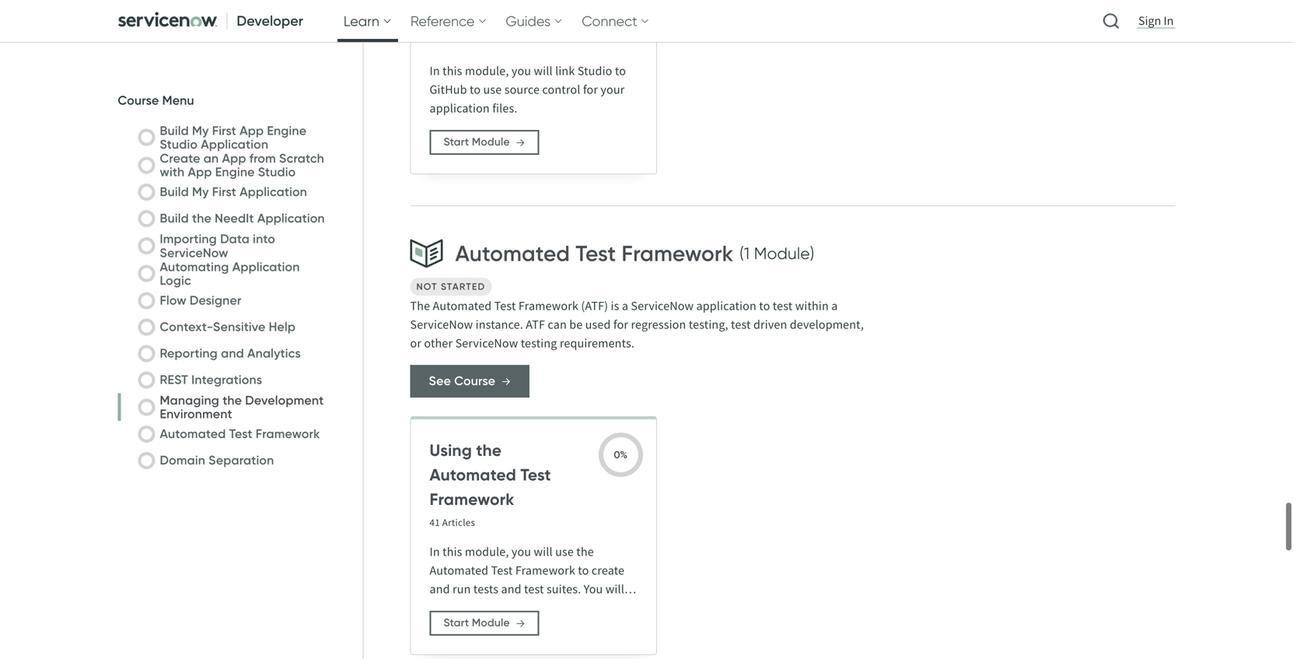 Task type: vqa. For each thing, say whether or not it's contained in the screenshot.
or within BROWSE DEVELOPER-CONTRIBUTED PROJECTS OR SHARE YOUR OWN
no



Task type: locate. For each thing, give the bounding box(es) containing it.
connect
[[582, 12, 638, 30]]

developer
[[237, 12, 303, 30]]

reference button
[[405, 0, 494, 42]]

developer link
[[112, 0, 313, 42]]

learn button
[[338, 0, 398, 42]]



Task type: describe. For each thing, give the bounding box(es) containing it.
sign in button
[[1136, 12, 1178, 30]]

sign
[[1139, 13, 1162, 28]]

in
[[1164, 13, 1175, 28]]

sign in
[[1139, 13, 1175, 28]]

guides button
[[500, 0, 570, 42]]

reference
[[411, 12, 475, 30]]

connect button
[[576, 0, 656, 42]]

learn
[[344, 12, 380, 30]]

guides
[[506, 12, 551, 30]]



